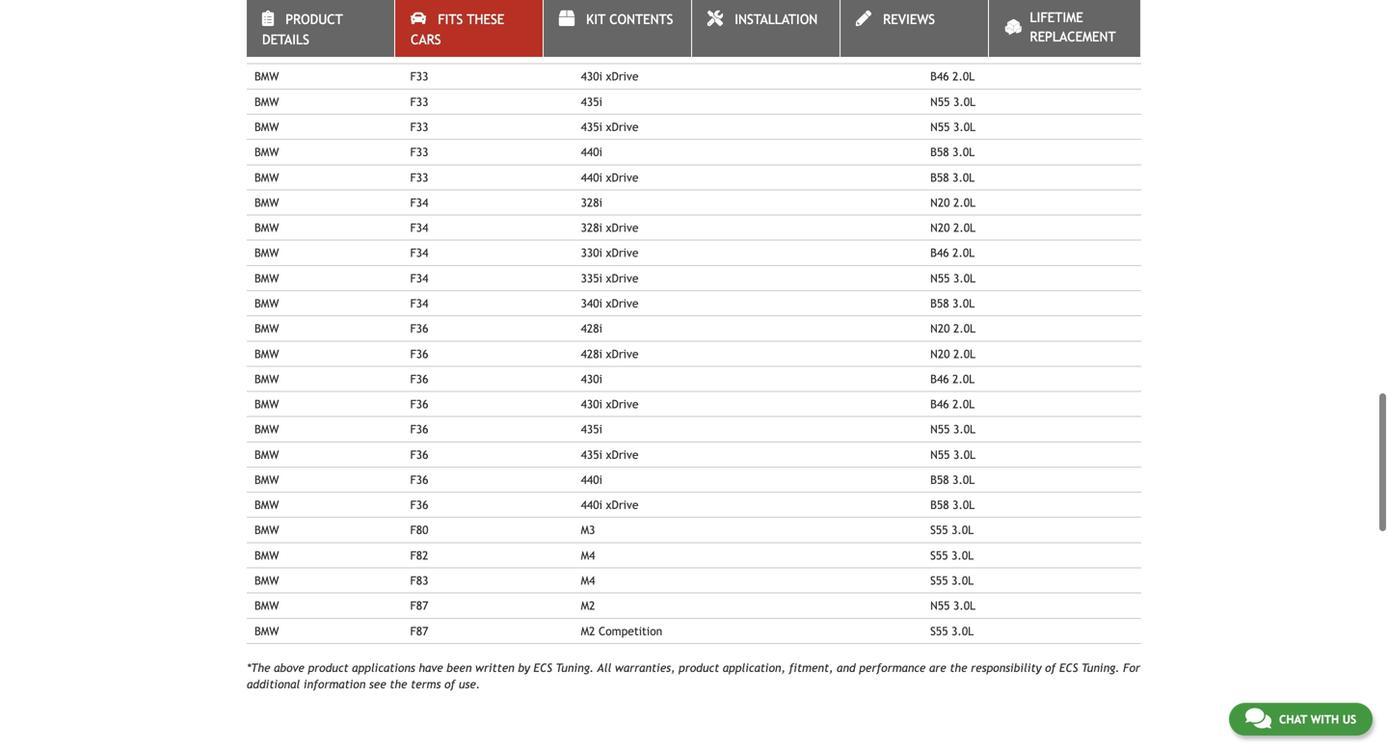 Task type: locate. For each thing, give the bounding box(es) containing it.
f87 down f83
[[410, 599, 428, 612]]

4 f33 from the top
[[410, 95, 428, 108]]

b46 2.0l
[[931, 44, 975, 58], [931, 70, 975, 83], [931, 246, 975, 260], [931, 372, 975, 386], [931, 397, 975, 411]]

440i xdrive for f36
[[581, 498, 639, 512]]

440i xdrive for f33
[[581, 170, 639, 184]]

product
[[308, 661, 349, 674], [679, 661, 719, 674]]

4 xdrive from the top
[[606, 170, 639, 184]]

the right are
[[950, 661, 968, 674]]

m4 for f82
[[581, 548, 595, 562]]

1 horizontal spatial of
[[1045, 661, 1056, 674]]

2.0l
[[954, 19, 976, 33], [953, 44, 975, 58], [953, 70, 975, 83], [954, 196, 976, 209], [954, 221, 976, 234], [953, 246, 975, 260], [954, 322, 976, 335], [954, 347, 976, 360], [953, 372, 975, 386], [953, 397, 975, 411]]

additional
[[247, 677, 300, 691]]

tuning.
[[556, 661, 594, 674], [1082, 661, 1120, 674]]

f87
[[410, 599, 428, 612], [410, 624, 428, 638]]

12 bmw from the top
[[255, 296, 279, 310]]

9 bmw from the top
[[255, 221, 279, 234]]

430i
[[581, 44, 603, 58], [581, 70, 603, 83], [581, 372, 603, 386], [581, 397, 603, 411]]

3.0l
[[954, 95, 976, 108], [954, 120, 976, 134], [953, 145, 975, 159], [953, 170, 975, 184], [954, 271, 976, 285], [953, 296, 975, 310], [954, 422, 976, 436], [954, 448, 976, 461], [953, 473, 975, 486], [953, 498, 975, 512], [952, 523, 974, 537], [952, 548, 974, 562], [952, 574, 974, 587], [954, 599, 976, 612], [952, 624, 974, 638]]

1 horizontal spatial the
[[950, 661, 968, 674]]

f36
[[410, 322, 428, 335], [410, 347, 428, 360], [410, 372, 428, 386], [410, 397, 428, 411], [410, 422, 428, 436], [410, 448, 428, 461], [410, 473, 428, 486], [410, 498, 428, 512]]

2 328i from the top
[[581, 221, 603, 234]]

fits these cars
[[411, 12, 505, 47]]

m4
[[581, 548, 595, 562], [581, 574, 595, 587]]

435i
[[581, 95, 603, 108], [581, 120, 603, 134], [581, 422, 603, 436], [581, 448, 603, 461]]

4 440i from the top
[[581, 498, 603, 512]]

n55
[[931, 95, 950, 108], [931, 120, 950, 134], [931, 271, 950, 285], [931, 422, 950, 436], [931, 448, 950, 461], [931, 599, 950, 612]]

1 n20 2.0l from the top
[[931, 19, 976, 33]]

n55 3.0l
[[931, 95, 976, 108], [931, 120, 976, 134], [931, 271, 976, 285], [931, 422, 976, 436], [931, 448, 976, 461], [931, 599, 976, 612]]

3 430i from the top
[[581, 372, 603, 386]]

xdrive
[[606, 19, 639, 33], [606, 70, 639, 83], [606, 120, 639, 134], [606, 170, 639, 184], [606, 221, 639, 234], [606, 246, 639, 260], [606, 271, 639, 285], [606, 296, 639, 310], [606, 347, 639, 360], [606, 397, 639, 411], [606, 448, 639, 461], [606, 498, 639, 512]]

1 vertical spatial 428i xdrive
[[581, 347, 639, 360]]

10 bmw from the top
[[255, 246, 279, 260]]

4 f34 from the top
[[410, 271, 428, 285]]

1 vertical spatial the
[[390, 677, 407, 691]]

s55 3.0l for f83
[[931, 574, 974, 587]]

5 b58 3.0l from the top
[[931, 498, 975, 512]]

m2 left competition
[[581, 624, 595, 638]]

3 f33 from the top
[[410, 70, 428, 83]]

of down been
[[444, 677, 455, 691]]

6 f36 from the top
[[410, 448, 428, 461]]

428i
[[581, 19, 603, 33], [581, 322, 603, 335], [581, 347, 603, 360]]

ecs
[[534, 661, 552, 674], [1060, 661, 1078, 674]]

440i xdrive up m3
[[581, 498, 639, 512]]

n20
[[931, 19, 950, 33], [931, 196, 950, 209], [931, 221, 950, 234], [931, 322, 950, 335], [931, 347, 950, 360]]

of
[[1045, 661, 1056, 674], [444, 677, 455, 691]]

written
[[475, 661, 515, 674]]

f34
[[410, 196, 428, 209], [410, 221, 428, 234], [410, 246, 428, 260], [410, 271, 428, 285], [410, 296, 428, 310]]

5 f33 from the top
[[410, 120, 428, 134]]

f36 for 435i
[[410, 422, 428, 436]]

1 vertical spatial 430i xdrive
[[581, 397, 639, 411]]

1 horizontal spatial product
[[679, 661, 719, 674]]

0 vertical spatial 430i xdrive
[[581, 70, 639, 83]]

328i
[[581, 196, 603, 209], [581, 221, 603, 234]]

430i xdrive
[[581, 70, 639, 83], [581, 397, 639, 411]]

0 vertical spatial 435i xdrive
[[581, 120, 639, 134]]

1 430i from the top
[[581, 44, 603, 58]]

above
[[274, 661, 305, 674]]

s55
[[931, 523, 948, 537], [931, 548, 948, 562], [931, 574, 948, 587], [931, 624, 948, 638]]

1 vertical spatial 428i
[[581, 322, 603, 335]]

f36 for 435i xdrive
[[410, 448, 428, 461]]

the right see
[[390, 677, 407, 691]]

1 ecs from the left
[[534, 661, 552, 674]]

440i xdrive
[[581, 170, 639, 184], [581, 498, 639, 512]]

0 vertical spatial 428i xdrive
[[581, 19, 639, 33]]

10 xdrive from the top
[[606, 397, 639, 411]]

0 vertical spatial 440i xdrive
[[581, 170, 639, 184]]

7 bmw from the top
[[255, 170, 279, 184]]

product right the warranties,
[[679, 661, 719, 674]]

428i for f33
[[581, 19, 603, 33]]

1 328i from the top
[[581, 196, 603, 209]]

tuning. left for
[[1082, 661, 1120, 674]]

m2 up m2 competition
[[581, 599, 595, 612]]

1 435i from the top
[[581, 95, 603, 108]]

of right responsibility at the right of page
[[1045, 661, 1056, 674]]

1 vertical spatial 440i xdrive
[[581, 498, 639, 512]]

1 f87 from the top
[[410, 599, 428, 612]]

0 vertical spatial f87
[[410, 599, 428, 612]]

ecs right responsibility at the right of page
[[1060, 661, 1078, 674]]

1 b58 from the top
[[931, 145, 949, 159]]

1 435i xdrive from the top
[[581, 120, 639, 134]]

s55 3.0l for f82
[[931, 548, 974, 562]]

0 horizontal spatial ecs
[[534, 661, 552, 674]]

n20 2.0l
[[931, 19, 976, 33], [931, 196, 976, 209], [931, 221, 976, 234], [931, 322, 976, 335], [931, 347, 976, 360]]

2 430i from the top
[[581, 70, 603, 83]]

1 vertical spatial of
[[444, 677, 455, 691]]

1 m2 from the top
[[581, 599, 595, 612]]

2 b58 3.0l from the top
[[931, 170, 975, 184]]

22 bmw from the top
[[255, 548, 279, 562]]

for
[[1123, 661, 1141, 674]]

1 horizontal spatial ecs
[[1060, 661, 1078, 674]]

440i xdrive up 328i xdrive
[[581, 170, 639, 184]]

0 vertical spatial m2
[[581, 599, 595, 612]]

ecs right by
[[534, 661, 552, 674]]

1 428i from the top
[[581, 19, 603, 33]]

3 b46 from the top
[[931, 246, 949, 260]]

application,
[[723, 661, 786, 674]]

f34 for 330i
[[410, 246, 428, 260]]

0 horizontal spatial the
[[390, 677, 407, 691]]

0 vertical spatial m4
[[581, 548, 595, 562]]

are
[[929, 661, 947, 674]]

2 s55 from the top
[[931, 548, 948, 562]]

2 m2 from the top
[[581, 624, 595, 638]]

5 f36 from the top
[[410, 422, 428, 436]]

1 vertical spatial f87
[[410, 624, 428, 638]]

8 f36 from the top
[[410, 498, 428, 512]]

0 vertical spatial the
[[950, 661, 968, 674]]

product up information
[[308, 661, 349, 674]]

3 n20 from the top
[[931, 221, 950, 234]]

fitment,
[[789, 661, 833, 674]]

f34 for 340i
[[410, 296, 428, 310]]

2 vertical spatial 428i
[[581, 347, 603, 360]]

4 n55 3.0l from the top
[[931, 422, 976, 436]]

fits
[[438, 12, 463, 27]]

1 horizontal spatial tuning.
[[1082, 661, 1120, 674]]

terms
[[411, 677, 441, 691]]

2 s55 3.0l from the top
[[931, 548, 974, 562]]

m2 competition
[[581, 624, 663, 638]]

f33 for 435i xdrive
[[410, 120, 428, 134]]

428i for f36
[[581, 347, 603, 360]]

2 f87 from the top
[[410, 624, 428, 638]]

s55 for f80
[[931, 523, 948, 537]]

3 s55 from the top
[[931, 574, 948, 587]]

4 n20 2.0l from the top
[[931, 322, 976, 335]]

b46
[[931, 44, 949, 58], [931, 70, 949, 83], [931, 246, 949, 260], [931, 372, 949, 386], [931, 397, 949, 411]]

fits these cars link
[[395, 0, 543, 57]]

0 vertical spatial 328i
[[581, 196, 603, 209]]

328i up 330i
[[581, 221, 603, 234]]

tuning. left all
[[556, 661, 594, 674]]

s55 3.0l for f87
[[931, 624, 974, 638]]

1 xdrive from the top
[[606, 19, 639, 33]]

2 f33 from the top
[[410, 44, 428, 58]]

the
[[950, 661, 968, 674], [390, 677, 407, 691]]

1 vertical spatial 328i
[[581, 221, 603, 234]]

f33 for 430i xdrive
[[410, 70, 428, 83]]

328i xdrive
[[581, 221, 639, 234]]

f87 for m2
[[410, 599, 428, 612]]

1 n20 from the top
[[931, 19, 950, 33]]

chat
[[1279, 713, 1308, 726]]

435i xdrive for f36
[[581, 448, 639, 461]]

b58
[[931, 145, 949, 159], [931, 170, 949, 184], [931, 296, 949, 310], [931, 473, 949, 486], [931, 498, 949, 512]]

been
[[447, 661, 472, 674]]

8 xdrive from the top
[[606, 296, 639, 310]]

3 f36 from the top
[[410, 372, 428, 386]]

8 bmw from the top
[[255, 196, 279, 209]]

1 430i xdrive from the top
[[581, 70, 639, 83]]

f87 up have
[[410, 624, 428, 638]]

11 xdrive from the top
[[606, 448, 639, 461]]

1 vertical spatial m2
[[581, 624, 595, 638]]

2 435i xdrive from the top
[[581, 448, 639, 461]]

23 bmw from the top
[[255, 574, 279, 587]]

f36 for 428i
[[410, 322, 428, 335]]

m2
[[581, 599, 595, 612], [581, 624, 595, 638]]

1 vertical spatial 435i xdrive
[[581, 448, 639, 461]]

kit
[[586, 12, 606, 27]]

1 n55 3.0l from the top
[[931, 95, 976, 108]]

440i
[[581, 145, 603, 159], [581, 170, 603, 184], [581, 473, 603, 486], [581, 498, 603, 512]]

4 s55 from the top
[[931, 624, 948, 638]]

3 b58 3.0l from the top
[[931, 296, 975, 310]]

7 f33 from the top
[[410, 170, 428, 184]]

s55 3.0l
[[931, 523, 974, 537], [931, 548, 974, 562], [931, 574, 974, 587], [931, 624, 974, 638]]

428i xdrive
[[581, 19, 639, 33], [581, 347, 639, 360]]

435i xdrive
[[581, 120, 639, 134], [581, 448, 639, 461]]

4 f36 from the top
[[410, 397, 428, 411]]

f33
[[410, 19, 428, 33], [410, 44, 428, 58], [410, 70, 428, 83], [410, 95, 428, 108], [410, 120, 428, 134], [410, 145, 428, 159], [410, 170, 428, 184]]

applications
[[352, 661, 415, 674]]

6 xdrive from the top
[[606, 246, 639, 260]]

0 vertical spatial 428i
[[581, 19, 603, 33]]

reviews link
[[841, 0, 988, 57]]

3 s55 3.0l from the top
[[931, 574, 974, 587]]

kit contents
[[586, 12, 673, 27]]

330i xdrive
[[581, 246, 639, 260]]

0 horizontal spatial tuning.
[[556, 661, 594, 674]]

1 f33 from the top
[[410, 19, 428, 33]]

with
[[1311, 713, 1339, 726]]

435i xdrive for f33
[[581, 120, 639, 134]]

2 f36 from the top
[[410, 347, 428, 360]]

responsibility
[[971, 661, 1042, 674]]

328i up 328i xdrive
[[581, 196, 603, 209]]

7 f36 from the top
[[410, 473, 428, 486]]

18 bmw from the top
[[255, 448, 279, 461]]

bmw
[[255, 19, 279, 33], [255, 44, 279, 58], [255, 70, 279, 83], [255, 95, 279, 108], [255, 120, 279, 134], [255, 145, 279, 159], [255, 170, 279, 184], [255, 196, 279, 209], [255, 221, 279, 234], [255, 246, 279, 260], [255, 271, 279, 285], [255, 296, 279, 310], [255, 322, 279, 335], [255, 347, 279, 360], [255, 372, 279, 386], [255, 397, 279, 411], [255, 422, 279, 436], [255, 448, 279, 461], [255, 473, 279, 486], [255, 498, 279, 512], [255, 523, 279, 537], [255, 548, 279, 562], [255, 574, 279, 587], [255, 599, 279, 612], [255, 624, 279, 638]]

2 n20 from the top
[[931, 196, 950, 209]]

f34 for 335i
[[410, 271, 428, 285]]

0 horizontal spatial product
[[308, 661, 349, 674]]

3 bmw from the top
[[255, 70, 279, 83]]

b58 3.0l
[[931, 145, 975, 159], [931, 170, 975, 184], [931, 296, 975, 310], [931, 473, 975, 486], [931, 498, 975, 512]]

1 vertical spatial m4
[[581, 574, 595, 587]]

cars
[[411, 32, 441, 47]]

by
[[518, 661, 530, 674]]

f34 for 328i
[[410, 221, 428, 234]]

information
[[304, 677, 366, 691]]



Task type: vqa. For each thing, say whether or not it's contained in the screenshot.


Task type: describe. For each thing, give the bounding box(es) containing it.
s55 for f83
[[931, 574, 948, 587]]

21 bmw from the top
[[255, 523, 279, 537]]

14 bmw from the top
[[255, 347, 279, 360]]

have
[[419, 661, 443, 674]]

installation link
[[692, 0, 840, 57]]

5 b58 from the top
[[931, 498, 949, 512]]

installation
[[735, 12, 818, 27]]

2 n20 2.0l from the top
[[931, 196, 976, 209]]

3 440i from the top
[[581, 473, 603, 486]]

4 430i from the top
[[581, 397, 603, 411]]

3 435i from the top
[[581, 422, 603, 436]]

5 bmw from the top
[[255, 120, 279, 134]]

product details
[[262, 12, 343, 47]]

5 b46 from the top
[[931, 397, 949, 411]]

430i xdrive for f36
[[581, 397, 639, 411]]

replacement
[[1030, 29, 1116, 44]]

1 product from the left
[[308, 661, 349, 674]]

*the
[[247, 661, 270, 674]]

1 n55 from the top
[[931, 95, 950, 108]]

f87 for m2 competition
[[410, 624, 428, 638]]

product details link
[[247, 0, 394, 57]]

1 tuning. from the left
[[556, 661, 594, 674]]

335i xdrive
[[581, 271, 639, 285]]

3 n20 2.0l from the top
[[931, 221, 976, 234]]

f36 for 440i
[[410, 473, 428, 486]]

s55 for f87
[[931, 624, 948, 638]]

328i for 328i xdrive
[[581, 221, 603, 234]]

f36 for 430i
[[410, 372, 428, 386]]

4 bmw from the top
[[255, 95, 279, 108]]

330i
[[581, 246, 603, 260]]

2 bmw from the top
[[255, 44, 279, 58]]

f33 for 440i
[[410, 145, 428, 159]]

chat with us
[[1279, 713, 1357, 726]]

use.
[[459, 677, 480, 691]]

7 xdrive from the top
[[606, 271, 639, 285]]

5 b46 2.0l from the top
[[931, 397, 975, 411]]

340i xdrive
[[581, 296, 639, 310]]

these
[[467, 12, 505, 27]]

6 n55 from the top
[[931, 599, 950, 612]]

2 n55 from the top
[[931, 120, 950, 134]]

25 bmw from the top
[[255, 624, 279, 638]]

lifetime replacement link
[[989, 0, 1141, 57]]

contents
[[610, 12, 673, 27]]

all
[[597, 661, 612, 674]]

15 bmw from the top
[[255, 372, 279, 386]]

4 n55 from the top
[[931, 422, 950, 436]]

16 bmw from the top
[[255, 397, 279, 411]]

9 xdrive from the top
[[606, 347, 639, 360]]

2 b58 from the top
[[931, 170, 949, 184]]

and
[[837, 661, 856, 674]]

3 n55 from the top
[[931, 271, 950, 285]]

3 b46 2.0l from the top
[[931, 246, 975, 260]]

24 bmw from the top
[[255, 599, 279, 612]]

5 xdrive from the top
[[606, 221, 639, 234]]

us
[[1343, 713, 1357, 726]]

reviews
[[883, 12, 935, 27]]

5 n55 from the top
[[931, 448, 950, 461]]

12 xdrive from the top
[[606, 498, 639, 512]]

20 bmw from the top
[[255, 498, 279, 512]]

performance
[[859, 661, 926, 674]]

3 b58 from the top
[[931, 296, 949, 310]]

f82
[[410, 548, 428, 562]]

f33 for 428i xdrive
[[410, 19, 428, 33]]

4 b46 from the top
[[931, 372, 949, 386]]

f33 for 440i xdrive
[[410, 170, 428, 184]]

s55 3.0l for f80
[[931, 523, 974, 537]]

comments image
[[1246, 707, 1272, 730]]

2 428i from the top
[[581, 322, 603, 335]]

428i xdrive for f33
[[581, 19, 639, 33]]

4 b58 from the top
[[931, 473, 949, 486]]

6 n55 3.0l from the top
[[931, 599, 976, 612]]

0 vertical spatial of
[[1045, 661, 1056, 674]]

1 b58 3.0l from the top
[[931, 145, 975, 159]]

3 n55 3.0l from the top
[[931, 271, 976, 285]]

2 b46 from the top
[[931, 70, 949, 83]]

1 bmw from the top
[[255, 19, 279, 33]]

5 n20 from the top
[[931, 347, 950, 360]]

f36 for 440i xdrive
[[410, 498, 428, 512]]

1 f34 from the top
[[410, 196, 428, 209]]

f36 for 430i xdrive
[[410, 397, 428, 411]]

m2 for m2
[[581, 599, 595, 612]]

1 440i from the top
[[581, 145, 603, 159]]

11 bmw from the top
[[255, 271, 279, 285]]

3 xdrive from the top
[[606, 120, 639, 134]]

f33 for 435i
[[410, 95, 428, 108]]

13 bmw from the top
[[255, 322, 279, 335]]

340i
[[581, 296, 603, 310]]

4 435i from the top
[[581, 448, 603, 461]]

0 horizontal spatial of
[[444, 677, 455, 691]]

2 tuning. from the left
[[1082, 661, 1120, 674]]

warranties,
[[615, 661, 675, 674]]

s55 for f82
[[931, 548, 948, 562]]

19 bmw from the top
[[255, 473, 279, 486]]

see
[[369, 677, 386, 691]]

f33 for 430i
[[410, 44, 428, 58]]

4 b46 2.0l from the top
[[931, 372, 975, 386]]

lifetime
[[1030, 10, 1083, 25]]

428i xdrive for f36
[[581, 347, 639, 360]]

f83
[[410, 574, 428, 587]]

m4 for f83
[[581, 574, 595, 587]]

lifetime replacement
[[1030, 10, 1116, 44]]

5 n55 3.0l from the top
[[931, 448, 976, 461]]

details
[[262, 32, 309, 47]]

4 n20 from the top
[[931, 322, 950, 335]]

kit contents link
[[544, 0, 691, 57]]

m2 for m2 competition
[[581, 624, 595, 638]]

f80
[[410, 523, 428, 537]]

2 product from the left
[[679, 661, 719, 674]]

6 bmw from the top
[[255, 145, 279, 159]]

chat with us link
[[1229, 703, 1373, 736]]

335i
[[581, 271, 603, 285]]

*the above product applications have been written by                 ecs tuning. all warranties, product application, fitment,                 and performance are the responsibility of ecs tuning.                 for additional information see the terms of use.
[[247, 661, 1141, 691]]

2 b46 2.0l from the top
[[931, 70, 975, 83]]

1 b46 from the top
[[931, 44, 949, 58]]

f36 for 428i xdrive
[[410, 347, 428, 360]]

17 bmw from the top
[[255, 422, 279, 436]]

2 440i from the top
[[581, 170, 603, 184]]

2 n55 3.0l from the top
[[931, 120, 976, 134]]

m3
[[581, 523, 595, 537]]

product
[[286, 12, 343, 27]]

competition
[[599, 624, 663, 638]]

2 xdrive from the top
[[606, 70, 639, 83]]

2 435i from the top
[[581, 120, 603, 134]]

5 n20 2.0l from the top
[[931, 347, 976, 360]]

1 b46 2.0l from the top
[[931, 44, 975, 58]]

328i for 328i
[[581, 196, 603, 209]]

4 b58 3.0l from the top
[[931, 473, 975, 486]]

2 ecs from the left
[[1060, 661, 1078, 674]]

430i xdrive for f33
[[581, 70, 639, 83]]



